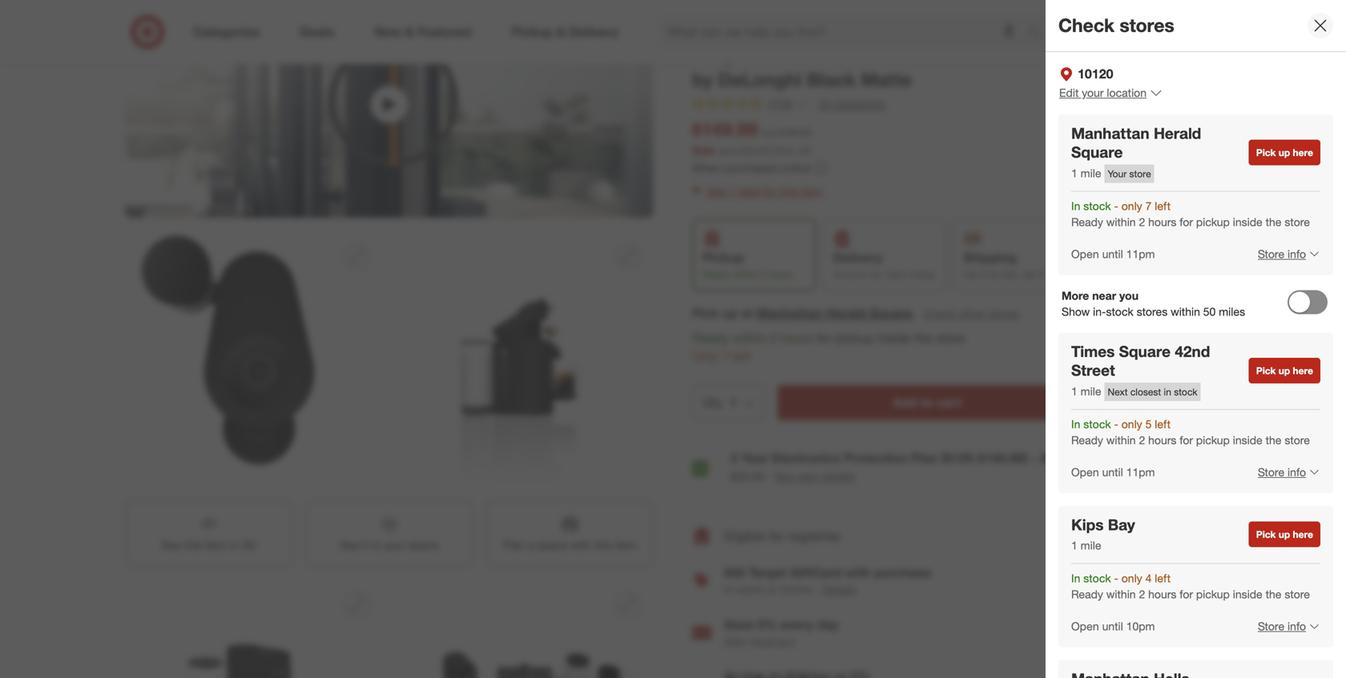 Task type: describe. For each thing, give the bounding box(es) containing it.
3d
[[242, 539, 256, 553]]

1 left deal
[[730, 184, 736, 198]]

open for 1
[[1072, 247, 1100, 261]]

plan
[[798, 470, 819, 484]]

the for kips bay
[[1266, 588, 1282, 602]]

cart
[[937, 395, 962, 411]]

other
[[960, 307, 986, 321]]

pick up here button for kips bay
[[1249, 522, 1321, 548]]

(
[[773, 145, 775, 157]]

open until 11pm for 1
[[1072, 247, 1155, 261]]

details
[[822, 470, 855, 484]]

save
[[725, 617, 754, 633]]

space inside button
[[537, 539, 568, 553]]

2 inside in stock - only 7 left ready within 2 hours for pickup inside the store
[[1139, 215, 1146, 229]]

with for this
[[571, 539, 592, 553]]

2 year electronics protection plan ($125-$149.99) - allstate $23.00 · see plan details
[[731, 451, 1086, 485]]

within for in stock - only 4 left ready within 2 hours for pickup inside the store
[[1107, 588, 1136, 602]]

pickup ready within 2 hours
[[703, 250, 793, 281]]

5
[[1146, 417, 1152, 432]]

only for street
[[1122, 417, 1143, 432]]

∙
[[815, 583, 818, 597]]

more near you show in-stock stores within 50 miles
[[1062, 289, 1246, 319]]

search
[[1020, 26, 1059, 41]]

see this item in 3d
[[162, 539, 256, 553]]

edit
[[1060, 86, 1079, 100]]

stock for times square 42nd street
[[1084, 417, 1111, 432]]

get
[[964, 269, 979, 281]]

pick for kips bay
[[1257, 529, 1276, 541]]

$30
[[725, 566, 745, 581]]

ready for manhattan herald square
[[1072, 215, 1104, 229]]

coffee
[[892, 46, 950, 68]]

in stock - only 4 left ready within 2 hours for pickup inside the store
[[1072, 572, 1311, 602]]

jan
[[1022, 269, 1038, 281]]

maker
[[955, 46, 1009, 68]]

see it in your space button
[[306, 502, 473, 567]]

12pm
[[884, 269, 908, 281]]

check stores dialog
[[1046, 0, 1347, 679]]

ready within 2 hours for pickup inside the store only 7 left
[[693, 331, 966, 365]]

0 vertical spatial nespresso
[[736, 27, 790, 41]]

pick up here for manhattan herald square
[[1257, 147, 1314, 159]]

open for street
[[1072, 466, 1100, 480]]

every
[[781, 617, 814, 633]]

for inside in stock - only 7 left ready within 2 hours for pickup inside the store
[[1180, 215, 1194, 229]]

item for see 1 deal for this item
[[801, 184, 823, 198]]

show
[[1062, 305, 1090, 319]]

delonghi
[[718, 69, 802, 91]]

the for manhattan herald square
[[1266, 215, 1282, 229]]

your inside button
[[384, 539, 406, 553]]

inside for kips bay
[[1233, 588, 1263, 602]]

info for manhattan herald square
[[1288, 247, 1307, 261]]

nespresso vertuoplus coffee maker and espresso machine by delonghi black matte, 2 of 15, play video image
[[125, 0, 654, 218]]

mile inside manhattan herald square 1 mile your store
[[1081, 166, 1102, 180]]

7 inside in stock - only 7 left ready within 2 hours for pickup inside the store
[[1146, 199, 1152, 213]]

day
[[817, 617, 839, 633]]

$149.99
[[693, 118, 758, 141]]

10120
[[1078, 66, 1114, 82]]

the for times square 42nd street
[[1266, 434, 1282, 448]]

info for times square 42nd street
[[1288, 466, 1307, 480]]

store inside in stock - only 7 left ready within 2 hours for pickup inside the store
[[1285, 215, 1311, 229]]

or
[[767, 583, 777, 597]]

deal
[[739, 184, 761, 198]]

matte
[[861, 69, 912, 91]]

2 inside ready within 2 hours for pickup inside the store only 7 left
[[770, 331, 777, 346]]

at
[[742, 306, 753, 322]]

giftcard
[[790, 566, 842, 581]]

more
[[1062, 289, 1090, 303]]

4
[[1146, 572, 1152, 586]]

with
[[725, 636, 747, 650]]

within for in stock - only 7 left ready within 2 hours for pickup inside the store
[[1107, 215, 1136, 229]]

$149.99)
[[979, 451, 1028, 466]]

bay
[[1108, 516, 1136, 534]]

as
[[871, 269, 881, 281]]

25 inside $149.99 reg $199.99 sale save $ 50.00 ( 25 % off )
[[775, 145, 786, 157]]

protection
[[844, 451, 908, 466]]

4736
[[768, 97, 793, 111]]

stores inside "button"
[[989, 307, 1020, 321]]

add to cart
[[893, 395, 962, 411]]

today
[[911, 269, 935, 281]]

2 inside the in stock - only 5 left ready within 2 hours for pickup inside the store
[[1139, 434, 1146, 448]]

in for mile
[[1072, 572, 1081, 586]]

see for see it in your space
[[340, 539, 360, 553]]

pick for manhattan herald square
[[1257, 147, 1276, 159]]

soon
[[847, 269, 868, 281]]

plan inside button
[[503, 539, 525, 553]]

within inside ready within 2 hours for pickup inside the store only 7 left
[[733, 331, 766, 346]]

store for kips bay
[[1258, 620, 1285, 634]]

11pm for street
[[1127, 466, 1155, 480]]

$23.00
[[731, 470, 765, 484]]

edit your location button
[[1059, 84, 1164, 102]]

left for times square 42nd street
[[1155, 417, 1171, 432]]

location
[[1107, 86, 1147, 100]]

store info button for kips bay
[[1248, 610, 1321, 645]]

shipping get it by sat, jan 6
[[964, 250, 1046, 281]]

add to cart button
[[778, 385, 1077, 421]]

nespresso vertuoplus coffee maker and espresso machine by delonghi black matte, 3 of 15 image
[[125, 231, 383, 489]]

your inside button
[[1082, 86, 1104, 100]]

allstate
[[1040, 451, 1086, 466]]

when
[[693, 161, 722, 175]]

in for 1
[[1072, 199, 1081, 213]]

50.00
[[746, 145, 770, 157]]

it inside button
[[363, 539, 369, 553]]

for inside the in stock - only 5 left ready within 2 hours for pickup inside the store
[[1180, 434, 1194, 448]]

delivery as soon as 12pm today
[[833, 250, 935, 281]]

next
[[1108, 386, 1128, 398]]

50
[[1204, 305, 1216, 319]]

with for purchase
[[845, 566, 871, 581]]

reg
[[761, 127, 775, 139]]

0 horizontal spatial this
[[184, 539, 202, 553]]

ready inside "pickup ready within 2 hours"
[[703, 269, 730, 281]]

target
[[749, 566, 787, 581]]

registries
[[788, 529, 841, 545]]

store info button for manhattan herald square
[[1248, 237, 1321, 272]]

left for kips bay
[[1155, 572, 1171, 586]]

stores inside more near you show in-stock stores within 50 miles
[[1137, 305, 1168, 319]]

What can we help you find? suggestions appear below search field
[[658, 14, 1032, 50]]

2 inside "pickup ready within 2 hours"
[[761, 269, 766, 281]]

$
[[741, 145, 746, 157]]

stores up machine
[[1120, 14, 1175, 37]]

$149.99 reg $199.99 sale save $ 50.00 ( 25 % off )
[[693, 118, 812, 158]]

$199.99
[[777, 127, 812, 139]]

ready for kips bay
[[1072, 588, 1104, 602]]

purchase
[[875, 566, 932, 581]]

to
[[921, 395, 933, 411]]

in stock - only 5 left ready within 2 hours for pickup inside the store
[[1072, 417, 1311, 448]]

%
[[786, 145, 795, 157]]

pick up at manhattan herald square
[[693, 306, 914, 322]]

store info for manhattan herald square
[[1258, 247, 1307, 261]]

store inside the in stock - only 5 left ready within 2 hours for pickup inside the store
[[1285, 434, 1311, 448]]

square inside manhattan herald square 1 mile your store
[[1072, 143, 1123, 162]]

1 vertical spatial herald
[[827, 306, 867, 322]]

store info for times square 42nd street
[[1258, 466, 1307, 480]]

25 questions link
[[812, 95, 886, 113]]

as
[[833, 269, 844, 281]]

closest
[[1131, 386, 1162, 398]]

pickup for times square 42nd street
[[1197, 434, 1230, 448]]

black
[[807, 69, 856, 91]]

details button
[[821, 582, 857, 599]]

a
[[528, 539, 534, 553]]

hours inside "pickup ready within 2 hours"
[[769, 269, 793, 281]]

espresso
[[1052, 46, 1134, 68]]



Task type: locate. For each thing, give the bounding box(es) containing it.
see this item in 3d button
[[125, 502, 293, 567]]

within for in stock - only 5 left ready within 2 hours for pickup inside the store
[[1107, 434, 1136, 448]]

within inside more near you show in-stock stores within 50 miles
[[1171, 305, 1201, 319]]

within left 50 on the top right of page
[[1171, 305, 1201, 319]]

inside inside the in stock - only 5 left ready within 2 hours for pickup inside the store
[[1233, 434, 1263, 448]]

redcard
[[750, 636, 795, 650]]

this down online
[[780, 184, 798, 198]]

year
[[742, 451, 769, 466]]

1 down street
[[1072, 385, 1078, 399]]

3 only from the top
[[1122, 572, 1143, 586]]

2 open from the top
[[1072, 466, 1100, 480]]

0 vertical spatial here
[[1293, 147, 1314, 159]]

0 vertical spatial your
[[1082, 86, 1104, 100]]

open until 11pm up 'near'
[[1072, 247, 1155, 261]]

inside for manhattan herald square
[[1233, 215, 1263, 229]]

by inside shop all nespresso nespresso vertuoplus coffee maker and espresso machine by delonghi black matte
[[693, 69, 713, 91]]

1 horizontal spatial check
[[1059, 14, 1115, 37]]

7 down manhattan herald square 1 mile your store
[[1146, 199, 1152, 213]]

hours inside ready within 2 hours for pickup inside the store only 7 left
[[781, 331, 813, 346]]

the inside the in stock - only 5 left ready within 2 hours for pickup inside the store
[[1266, 434, 1282, 448]]

2 vertical spatial pick up here
[[1257, 529, 1314, 541]]

1 horizontal spatial 25
[[819, 97, 832, 111]]

this for plan a space with this item
[[595, 539, 613, 553]]

0 vertical spatial mile
[[1081, 166, 1102, 180]]

2 store info from the top
[[1258, 466, 1307, 480]]

2 down closest
[[1139, 434, 1146, 448]]

it
[[982, 269, 987, 281], [363, 539, 369, 553]]

1 left the your
[[1072, 166, 1078, 180]]

check other stores button
[[923, 306, 1021, 323]]

see 1 deal for this item link
[[693, 180, 1222, 203]]

2 here from the top
[[1293, 365, 1314, 377]]

manhattan herald square 1 mile your store
[[1072, 124, 1202, 180]]

left inside in stock - only 7 left ready within 2 hours for pickup inside the store
[[1155, 199, 1171, 213]]

store inside in stock - only 4 left ready within 2 hours for pickup inside the store
[[1285, 588, 1311, 602]]

only down the your
[[1122, 199, 1143, 213]]

1 only from the top
[[1122, 199, 1143, 213]]

hours down '5'
[[1149, 434, 1177, 448]]

nespresso right all
[[736, 27, 790, 41]]

online
[[781, 161, 811, 175]]

info for kips bay
[[1288, 620, 1307, 634]]

see for see this item in 3d
[[162, 539, 181, 553]]

store inside $30 target giftcard with purchase in-store or online ∙ details
[[738, 583, 764, 597]]

3 pick up here button from the top
[[1249, 522, 1321, 548]]

shop all nespresso nespresso vertuoplus coffee maker and espresso machine by delonghi black matte
[[693, 27, 1214, 91]]

this
[[780, 184, 798, 198], [184, 539, 202, 553], [595, 539, 613, 553]]

times square 42nd street 1 mile next closest in stock
[[1072, 343, 1211, 399]]

- for kips bay
[[1115, 572, 1119, 586]]

1 vertical spatial mile
[[1081, 385, 1102, 399]]

0 horizontal spatial with
[[571, 539, 592, 553]]

stock down kips bay 1 mile
[[1084, 572, 1111, 586]]

6
[[1040, 269, 1046, 281]]

search button
[[1020, 14, 1059, 53]]

0 horizontal spatial herald
[[827, 306, 867, 322]]

this right a on the left bottom of page
[[595, 539, 613, 553]]

2 inside in stock - only 4 left ready within 2 hours for pickup inside the store
[[1139, 588, 1146, 602]]

manhattan right at
[[757, 306, 823, 322]]

ready inside in stock - only 4 left ready within 2 hours for pickup inside the store
[[1072, 588, 1104, 602]]

open for mile
[[1072, 620, 1100, 634]]

within down pickup
[[733, 269, 758, 281]]

1 horizontal spatial space
[[537, 539, 568, 553]]

machine
[[1139, 46, 1214, 68]]

hours inside in stock - only 4 left ready within 2 hours for pickup inside the store
[[1149, 588, 1177, 602]]

open up more
[[1072, 247, 1100, 261]]

0 vertical spatial check
[[1059, 14, 1115, 37]]

0 vertical spatial by
[[693, 69, 713, 91]]

0 vertical spatial herald
[[1154, 124, 1202, 143]]

1 vertical spatial pick up here button
[[1249, 358, 1321, 384]]

1 11pm from the top
[[1127, 247, 1155, 261]]

save 5% every day with redcard
[[725, 617, 839, 650]]

with inside button
[[571, 539, 592, 553]]

11pm up "you"
[[1127, 247, 1155, 261]]

within for more near you show in-stock stores within 50 miles
[[1171, 305, 1201, 319]]

mile inside kips bay 1 mile
[[1081, 539, 1102, 553]]

0 vertical spatial it
[[982, 269, 987, 281]]

1 vertical spatial by
[[990, 269, 1000, 281]]

ready up more
[[1072, 215, 1104, 229]]

your
[[1082, 86, 1104, 100], [384, 539, 406, 553]]

nespresso vertuoplus coffee maker and espresso machine by delonghi black matte, 4 of 15 image
[[396, 231, 654, 489]]

within down the your
[[1107, 215, 1136, 229]]

2 vertical spatial store info button
[[1248, 610, 1321, 645]]

3 store from the top
[[1258, 620, 1285, 634]]

delivery
[[833, 250, 883, 266]]

0 vertical spatial square
[[1072, 143, 1123, 162]]

2 vertical spatial mile
[[1081, 539, 1102, 553]]

item for plan a space with this item
[[616, 539, 638, 553]]

off
[[798, 145, 809, 157]]

plan left ($125-
[[911, 451, 938, 466]]

0 vertical spatial 25
[[819, 97, 832, 111]]

0 horizontal spatial in
[[230, 539, 239, 553]]

2 down pick up at manhattan herald square
[[770, 331, 777, 346]]

- down "next"
[[1115, 417, 1119, 432]]

1 here from the top
[[1293, 147, 1314, 159]]

within down at
[[733, 331, 766, 346]]

left for manhattan herald square
[[1155, 199, 1171, 213]]

electronics
[[772, 451, 841, 466]]

shipping
[[964, 250, 1017, 266]]

2 vertical spatial store info
[[1258, 620, 1307, 634]]

10pm
[[1127, 620, 1155, 634]]

herald down machine
[[1154, 124, 1202, 143]]

store inside manhattan herald square 1 mile your store
[[1130, 168, 1152, 180]]

pick up here for times square 42nd street
[[1257, 365, 1314, 377]]

4736 link
[[693, 95, 809, 115]]

this left 3d
[[184, 539, 202, 553]]

in inside in stock - only 7 left ready within 2 hours for pickup inside the store
[[1072, 199, 1081, 213]]

miles
[[1219, 305, 1246, 319]]

2 vertical spatial until
[[1103, 620, 1124, 634]]

up
[[1279, 147, 1291, 159], [723, 306, 738, 322], [1279, 365, 1291, 377], [1279, 529, 1291, 541]]

info
[[1288, 247, 1307, 261], [1288, 466, 1307, 480], [1288, 620, 1307, 634]]

2 left year
[[731, 451, 738, 466]]

here for kips bay
[[1293, 529, 1314, 541]]

$30 target giftcard with purchase in-store or online ∙ details
[[725, 566, 932, 597]]

3 pick up here from the top
[[1257, 529, 1314, 541]]

by left sat,
[[990, 269, 1000, 281]]

pick up here button
[[1249, 140, 1321, 166], [1249, 358, 1321, 384], [1249, 522, 1321, 548]]

inside
[[1233, 215, 1263, 229], [877, 331, 911, 346], [1233, 434, 1263, 448], [1233, 588, 1263, 602]]

square up the your
[[1072, 143, 1123, 162]]

1 horizontal spatial by
[[990, 269, 1000, 281]]

25 right the 50.00
[[775, 145, 786, 157]]

check for check stores
[[1059, 14, 1115, 37]]

within inside in stock - only 4 left ready within 2 hours for pickup inside the store
[[1107, 588, 1136, 602]]

3 until from the top
[[1103, 620, 1124, 634]]

ready up open until 10pm
[[1072, 588, 1104, 602]]

7 right only
[[722, 349, 729, 365]]

in
[[1164, 386, 1172, 398], [230, 539, 239, 553], [372, 539, 381, 553]]

1 vertical spatial open until 11pm
[[1072, 466, 1155, 480]]

0 horizontal spatial space
[[409, 539, 439, 553]]

stock down "you"
[[1107, 305, 1134, 319]]

1 vertical spatial store info button
[[1248, 455, 1321, 490]]

check for check other stores
[[924, 307, 956, 321]]

1 open until 11pm from the top
[[1072, 247, 1155, 261]]

nespresso vertuoplus coffee maker and espresso machine by delonghi black matte, 5 of 15 image
[[125, 580, 383, 679]]

1 inside times square 42nd street 1 mile next closest in stock
[[1072, 385, 1078, 399]]

- left allstate
[[1031, 451, 1037, 466]]

inside inside ready within 2 hours for pickup inside the store only 7 left
[[877, 331, 911, 346]]

nespresso down all
[[693, 46, 786, 68]]

plan inside "2 year electronics protection plan ($125-$149.99) - allstate $23.00 · see plan details"
[[911, 451, 938, 466]]

2 vertical spatial open
[[1072, 620, 1100, 634]]

purchased
[[725, 161, 778, 175]]

·
[[768, 469, 771, 485]]

- inside the in stock - only 5 left ready within 2 hours for pickup inside the store
[[1115, 417, 1119, 432]]

1 vertical spatial square
[[870, 306, 914, 322]]

- inside "2 year electronics protection plan ($125-$149.99) - allstate $23.00 · see plan details"
[[1031, 451, 1037, 466]]

- inside in stock - only 7 left ready within 2 hours for pickup inside the store
[[1115, 199, 1119, 213]]

left inside in stock - only 4 left ready within 2 hours for pickup inside the store
[[1155, 572, 1171, 586]]

mile down street
[[1081, 385, 1102, 399]]

square inside times square 42nd street 1 mile next closest in stock
[[1120, 343, 1171, 361]]

1 horizontal spatial 7
[[1146, 199, 1152, 213]]

1 horizontal spatial in
[[372, 539, 381, 553]]

hours inside in stock - only 7 left ready within 2 hours for pickup inside the store
[[1149, 215, 1177, 229]]

up for manhattan herald square
[[1279, 147, 1291, 159]]

open up kips on the bottom
[[1072, 466, 1100, 480]]

2 horizontal spatial item
[[801, 184, 823, 198]]

see
[[707, 184, 727, 198], [775, 470, 795, 484], [162, 539, 181, 553], [340, 539, 360, 553]]

pick up here button for times square 42nd street
[[1249, 358, 1321, 384]]

0 horizontal spatial plan
[[503, 539, 525, 553]]

store
[[1130, 168, 1152, 180], [1285, 215, 1311, 229], [937, 331, 966, 346], [1285, 434, 1311, 448], [738, 583, 764, 597], [1285, 588, 1311, 602]]

times
[[1072, 343, 1115, 361]]

1 horizontal spatial it
[[982, 269, 987, 281]]

stores
[[1120, 14, 1175, 37], [1137, 305, 1168, 319], [989, 307, 1020, 321]]

check inside check other stores "button"
[[924, 307, 956, 321]]

open until 11pm
[[1072, 247, 1155, 261], [1072, 466, 1155, 480]]

until up 'near'
[[1103, 247, 1124, 261]]

near
[[1093, 289, 1117, 303]]

store info
[[1258, 247, 1307, 261], [1258, 466, 1307, 480], [1258, 620, 1307, 634]]

left right '5'
[[1155, 417, 1171, 432]]

0 horizontal spatial it
[[363, 539, 369, 553]]

in for street
[[1072, 417, 1081, 432]]

square up closest
[[1120, 343, 1171, 361]]

2 pick up here from the top
[[1257, 365, 1314, 377]]

1 vertical spatial pick up here
[[1257, 365, 1314, 377]]

store info button
[[1248, 237, 1321, 272], [1248, 455, 1321, 490], [1248, 610, 1321, 645]]

0 vertical spatial 11pm
[[1127, 247, 1155, 261]]

1 horizontal spatial herald
[[1154, 124, 1202, 143]]

see for see 1 deal for this item
[[707, 184, 727, 198]]

- down the your
[[1115, 199, 1119, 213]]

in inside times square 42nd street 1 mile next closest in stock
[[1164, 386, 1172, 398]]

1 inside kips bay 1 mile
[[1072, 539, 1078, 553]]

sale
[[693, 144, 716, 158]]

1 vertical spatial 7
[[722, 349, 729, 365]]

1 vertical spatial manhattan
[[757, 306, 823, 322]]

left right only
[[733, 349, 751, 365]]

ready inside the in stock - only 5 left ready within 2 hours for pickup inside the store
[[1072, 434, 1104, 448]]

nespresso vertuoplus coffee maker and espresso machine by delonghi black matte, 6 of 15 image
[[396, 580, 654, 679]]

1 vertical spatial store
[[1258, 466, 1285, 480]]

ready inside ready within 2 hours for pickup inside the store only 7 left
[[693, 331, 729, 346]]

0 vertical spatial open
[[1072, 247, 1100, 261]]

2 info from the top
[[1288, 466, 1307, 480]]

the inside in stock - only 7 left ready within 2 hours for pickup inside the store
[[1266, 215, 1282, 229]]

2 up pick up at manhattan herald square
[[761, 269, 766, 281]]

1 vertical spatial it
[[363, 539, 369, 553]]

pick
[[1257, 147, 1276, 159], [693, 306, 719, 322], [1257, 365, 1276, 377], [1257, 529, 1276, 541]]

left down manhattan herald square 1 mile your store
[[1155, 199, 1171, 213]]

pick up here for kips bay
[[1257, 529, 1314, 541]]

item
[[801, 184, 823, 198], [205, 539, 227, 553], [616, 539, 638, 553]]

hours down pick up at manhattan herald square
[[781, 331, 813, 346]]

manhattan
[[1072, 124, 1150, 143], [757, 306, 823, 322]]

open
[[1072, 247, 1100, 261], [1072, 466, 1100, 480], [1072, 620, 1100, 634]]

1 vertical spatial nespresso
[[693, 46, 786, 68]]

with up details
[[845, 566, 871, 581]]

1 vertical spatial store info
[[1258, 466, 1307, 480]]

None checkbox
[[693, 461, 709, 477]]

up for kips bay
[[1279, 529, 1291, 541]]

0 vertical spatial only
[[1122, 199, 1143, 213]]

only inside the in stock - only 5 left ready within 2 hours for pickup inside the store
[[1122, 417, 1143, 432]]

mile down kips on the bottom
[[1081, 539, 1102, 553]]

2 down manhattan herald square 1 mile your store
[[1139, 215, 1146, 229]]

hours down 4
[[1149, 588, 1177, 602]]

plan left a on the left bottom of page
[[503, 539, 525, 553]]

1 vertical spatial plan
[[503, 539, 525, 553]]

herald up ready within 2 hours for pickup inside the store only 7 left
[[827, 306, 867, 322]]

up for times square 42nd street
[[1279, 365, 1291, 377]]

for inside ready within 2 hours for pickup inside the store only 7 left
[[817, 331, 832, 346]]

2 vertical spatial store
[[1258, 620, 1285, 634]]

ready for times square 42nd street
[[1072, 434, 1104, 448]]

check left other
[[924, 307, 956, 321]]

stores right other
[[989, 307, 1020, 321]]

ready inside in stock - only 7 left ready within 2 hours for pickup inside the store
[[1072, 215, 1104, 229]]

1 vertical spatial open
[[1072, 466, 1100, 480]]

store
[[1258, 247, 1285, 261], [1258, 466, 1285, 480], [1258, 620, 1285, 634]]

by inside shipping get it by sat, jan 6
[[990, 269, 1000, 281]]

pickup for manhattan herald square
[[1197, 215, 1230, 229]]

this for see 1 deal for this item
[[780, 184, 798, 198]]

ready up allstate
[[1072, 434, 1104, 448]]

0 vertical spatial open until 11pm
[[1072, 247, 1155, 261]]

0 horizontal spatial your
[[384, 539, 406, 553]]

2 open until 11pm from the top
[[1072, 466, 1155, 480]]

until left 10pm
[[1103, 620, 1124, 634]]

1 vertical spatial 25
[[775, 145, 786, 157]]

pickup
[[703, 250, 745, 266]]

space
[[409, 539, 439, 553], [537, 539, 568, 553]]

1 horizontal spatial your
[[1082, 86, 1104, 100]]

42nd
[[1175, 343, 1211, 361]]

store info for kips bay
[[1258, 620, 1307, 634]]

in inside button
[[372, 539, 381, 553]]

0 vertical spatial plan
[[911, 451, 938, 466]]

inside for times square 42nd street
[[1233, 434, 1263, 448]]

in-
[[725, 583, 738, 597]]

only for 1
[[1122, 199, 1143, 213]]

store inside ready within 2 hours for pickup inside the store only 7 left
[[937, 331, 966, 346]]

0 horizontal spatial check
[[924, 307, 956, 321]]

2 until from the top
[[1103, 466, 1124, 480]]

1 mile from the top
[[1081, 166, 1102, 180]]

0 horizontal spatial 25
[[775, 145, 786, 157]]

1 horizontal spatial item
[[616, 539, 638, 553]]

all
[[722, 27, 733, 41]]

3 mile from the top
[[1081, 539, 1102, 553]]

open left 10pm
[[1072, 620, 1100, 634]]

0 horizontal spatial manhattan
[[757, 306, 823, 322]]

add
[[893, 395, 918, 411]]

2 up 10pm
[[1139, 588, 1146, 602]]

1 info from the top
[[1288, 247, 1307, 261]]

by down shop on the top right of page
[[693, 69, 713, 91]]

mile inside times square 42nd street 1 mile next closest in stock
[[1081, 385, 1102, 399]]

0 vertical spatial until
[[1103, 247, 1124, 261]]

inside inside in stock - only 4 left ready within 2 hours for pickup inside the store
[[1233, 588, 1263, 602]]

here for manhattan herald square
[[1293, 147, 1314, 159]]

the inside ready within 2 hours for pickup inside the store only 7 left
[[915, 331, 933, 346]]

25 down black
[[819, 97, 832, 111]]

store info button for times square 42nd street
[[1248, 455, 1321, 490]]

stock inside more near you show in-stock stores within 50 miles
[[1107, 305, 1134, 319]]

plan a space with this item
[[503, 539, 638, 553]]

open until 11pm up bay on the bottom of the page
[[1072, 466, 1155, 480]]

see plan details button
[[775, 470, 855, 486]]

1 horizontal spatial manhattan
[[1072, 124, 1150, 143]]

the
[[1266, 215, 1282, 229], [915, 331, 933, 346], [1266, 434, 1282, 448], [1266, 588, 1282, 602]]

pickup inside ready within 2 hours for pickup inside the store only 7 left
[[835, 331, 874, 346]]

2 vertical spatial pick up here button
[[1249, 522, 1321, 548]]

2 mile from the top
[[1081, 385, 1102, 399]]

1 in from the top
[[1072, 199, 1081, 213]]

stock down the your
[[1084, 199, 1111, 213]]

with inside $30 target giftcard with purchase in-store or online ∙ details
[[845, 566, 871, 581]]

hours for kips bay
[[1149, 588, 1177, 602]]

2 vertical spatial here
[[1293, 529, 1314, 541]]

stock for manhattan herald square
[[1084, 199, 1111, 213]]

ready up only
[[693, 331, 729, 346]]

pickup
[[1197, 215, 1230, 229], [835, 331, 874, 346], [1197, 434, 1230, 448], [1197, 588, 1230, 602]]

stock right closest
[[1175, 386, 1198, 398]]

open until 11pm for street
[[1072, 466, 1155, 480]]

0 vertical spatial pick up here
[[1257, 147, 1314, 159]]

1 space from the left
[[409, 539, 439, 553]]

sat,
[[1003, 269, 1020, 281]]

- inside in stock - only 4 left ready within 2 hours for pickup inside the store
[[1115, 572, 1119, 586]]

pickup inside in stock - only 7 left ready within 2 hours for pickup inside the store
[[1197, 215, 1230, 229]]

1 horizontal spatial this
[[595, 539, 613, 553]]

0 horizontal spatial item
[[205, 539, 227, 553]]

2 space from the left
[[537, 539, 568, 553]]

stores down "you"
[[1137, 305, 1168, 319]]

0 vertical spatial info
[[1288, 247, 1307, 261]]

hours for times square 42nd street
[[1149, 434, 1177, 448]]

7 inside ready within 2 hours for pickup inside the store only 7 left
[[722, 349, 729, 365]]

with
[[571, 539, 592, 553], [845, 566, 871, 581]]

for
[[764, 184, 777, 198], [1180, 215, 1194, 229], [817, 331, 832, 346], [1180, 434, 1194, 448], [769, 529, 785, 545], [1180, 588, 1194, 602]]

space inside button
[[409, 539, 439, 553]]

see inside button
[[340, 539, 360, 553]]

1 vertical spatial here
[[1293, 365, 1314, 377]]

0 vertical spatial store info button
[[1248, 237, 1321, 272]]

hours inside the in stock - only 5 left ready within 2 hours for pickup inside the store
[[1149, 434, 1177, 448]]

2 only from the top
[[1122, 417, 1143, 432]]

0 vertical spatial in
[[1072, 199, 1081, 213]]

stock down "next"
[[1084, 417, 1111, 432]]

2 vertical spatial square
[[1120, 343, 1171, 361]]

)
[[809, 145, 812, 157]]

0 vertical spatial manhattan
[[1072, 124, 1150, 143]]

3 open from the top
[[1072, 620, 1100, 634]]

stock for kips bay
[[1084, 572, 1111, 586]]

2 horizontal spatial in
[[1164, 386, 1172, 398]]

check other stores
[[924, 307, 1020, 321]]

hours for manhattan herald square
[[1149, 215, 1177, 229]]

1 pick up here button from the top
[[1249, 140, 1321, 166]]

only for mile
[[1122, 572, 1143, 586]]

11pm down '5'
[[1127, 466, 1155, 480]]

3 store info button from the top
[[1248, 610, 1321, 645]]

until for street
[[1103, 466, 1124, 480]]

1 vertical spatial your
[[384, 539, 406, 553]]

2 vertical spatial info
[[1288, 620, 1307, 634]]

1 vertical spatial info
[[1288, 466, 1307, 480]]

in inside in stock - only 4 left ready within 2 hours for pickup inside the store
[[1072, 572, 1081, 586]]

1 store from the top
[[1258, 247, 1285, 261]]

by
[[693, 69, 713, 91], [990, 269, 1000, 281]]

store for times square 42nd street
[[1258, 466, 1285, 480]]

pickup inside in stock - only 4 left ready within 2 hours for pickup inside the store
[[1197, 588, 1230, 602]]

until right allstate
[[1103, 466, 1124, 480]]

within
[[1107, 215, 1136, 229], [733, 269, 758, 281], [1171, 305, 1201, 319], [733, 331, 766, 346], [1107, 434, 1136, 448], [1107, 588, 1136, 602]]

stock inside in stock - only 7 left ready within 2 hours for pickup inside the store
[[1084, 199, 1111, 213]]

it inside shipping get it by sat, jan 6
[[982, 269, 987, 281]]

1 down kips on the bottom
[[1072, 539, 1078, 553]]

0 vertical spatial 7
[[1146, 199, 1152, 213]]

until for 1
[[1103, 247, 1124, 261]]

hours
[[1149, 215, 1177, 229], [769, 269, 793, 281], [781, 331, 813, 346], [1149, 434, 1177, 448], [1149, 588, 1177, 602]]

left right 4
[[1155, 572, 1171, 586]]

0 vertical spatial store info
[[1258, 247, 1307, 261]]

1 until from the top
[[1103, 247, 1124, 261]]

- for manhattan herald square
[[1115, 199, 1119, 213]]

2 vertical spatial only
[[1122, 572, 1143, 586]]

3 store info from the top
[[1258, 620, 1307, 634]]

see 1 deal for this item
[[707, 184, 823, 198]]

- left 4
[[1115, 572, 1119, 586]]

2 vertical spatial in
[[1072, 572, 1081, 586]]

open until 10pm
[[1072, 620, 1155, 634]]

3 here from the top
[[1293, 529, 1314, 541]]

1 vertical spatial with
[[845, 566, 871, 581]]

only
[[1122, 199, 1143, 213], [1122, 417, 1143, 432], [1122, 572, 1143, 586]]

see inside "2 year electronics protection plan ($125-$149.99) - allstate $23.00 · see plan details"
[[775, 470, 795, 484]]

2 11pm from the top
[[1127, 466, 1155, 480]]

within inside "pickup ready within 2 hours"
[[733, 269, 758, 281]]

1 vertical spatial check
[[924, 307, 956, 321]]

square
[[1072, 143, 1123, 162], [870, 306, 914, 322], [1120, 343, 1171, 361]]

1 inside manhattan herald square 1 mile your store
[[1072, 166, 1078, 180]]

0 vertical spatial store
[[1258, 247, 1285, 261]]

1 open from the top
[[1072, 247, 1100, 261]]

within down "next"
[[1107, 434, 1136, 448]]

0 vertical spatial with
[[571, 539, 592, 553]]

pick up here button for manhattan herald square
[[1249, 140, 1321, 166]]

pickup inside the in stock - only 5 left ready within 2 hours for pickup inside the store
[[1197, 434, 1230, 448]]

square down 12pm
[[870, 306, 914, 322]]

only left 4
[[1122, 572, 1143, 586]]

with right a on the left bottom of page
[[571, 539, 592, 553]]

2 pick up here button from the top
[[1249, 358, 1321, 384]]

only inside in stock - only 7 left ready within 2 hours for pickup inside the store
[[1122, 199, 1143, 213]]

the inside in stock - only 4 left ready within 2 hours for pickup inside the store
[[1266, 588, 1282, 602]]

1 horizontal spatial with
[[845, 566, 871, 581]]

see inside button
[[162, 539, 181, 553]]

11pm for 1
[[1127, 247, 1155, 261]]

store for manhattan herald square
[[1258, 247, 1285, 261]]

1 horizontal spatial plan
[[911, 451, 938, 466]]

2 store from the top
[[1258, 466, 1285, 480]]

in-
[[1093, 305, 1107, 319]]

left inside ready within 2 hours for pickup inside the store only 7 left
[[733, 349, 751, 365]]

1 pick up here from the top
[[1257, 147, 1314, 159]]

manhattan inside manhattan herald square 1 mile your store
[[1072, 124, 1150, 143]]

in inside the in stock - only 5 left ready within 2 hours for pickup inside the store
[[1072, 417, 1081, 432]]

in inside button
[[230, 539, 239, 553]]

2 in from the top
[[1072, 417, 1081, 432]]

check
[[1059, 14, 1115, 37], [924, 307, 956, 321]]

within inside the in stock - only 5 left ready within 2 hours for pickup inside the store
[[1107, 434, 1136, 448]]

only left '5'
[[1122, 417, 1143, 432]]

for inside in stock - only 4 left ready within 2 hours for pickup inside the store
[[1180, 588, 1194, 602]]

within up open until 10pm
[[1107, 588, 1136, 602]]

here
[[1293, 147, 1314, 159], [1293, 365, 1314, 377], [1293, 529, 1314, 541]]

1 store info from the top
[[1258, 247, 1307, 261]]

details
[[822, 583, 856, 597]]

3 info from the top
[[1288, 620, 1307, 634]]

0 vertical spatial pick up here button
[[1249, 140, 1321, 166]]

until for mile
[[1103, 620, 1124, 634]]

hours up pick up at manhattan herald square
[[769, 269, 793, 281]]

plan a space with this item button
[[486, 502, 654, 567]]

1 vertical spatial 11pm
[[1127, 466, 1155, 480]]

0 horizontal spatial by
[[693, 69, 713, 91]]

here for times square 42nd street
[[1293, 365, 1314, 377]]

0 horizontal spatial 7
[[722, 349, 729, 365]]

ready down pickup
[[703, 269, 730, 281]]

1 vertical spatial in
[[1072, 417, 1081, 432]]

pick for times square 42nd street
[[1257, 365, 1276, 377]]

stock inside in stock - only 4 left ready within 2 hours for pickup inside the store
[[1084, 572, 1111, 586]]

edit your location
[[1060, 86, 1147, 100]]

only inside in stock - only 4 left ready within 2 hours for pickup inside the store
[[1122, 572, 1143, 586]]

2 horizontal spatial this
[[780, 184, 798, 198]]

stock inside the in stock - only 5 left ready within 2 hours for pickup inside the store
[[1084, 417, 1111, 432]]

herald inside manhattan herald square 1 mile your store
[[1154, 124, 1202, 143]]

when purchased online
[[693, 161, 811, 175]]

check up espresso
[[1059, 14, 1115, 37]]

check inside check stores dialog
[[1059, 14, 1115, 37]]

1 vertical spatial until
[[1103, 466, 1124, 480]]

1 vertical spatial only
[[1122, 417, 1143, 432]]

1 store info button from the top
[[1248, 237, 1321, 272]]

mile left the your
[[1081, 166, 1102, 180]]

in stock - only 7 left ready within 2 hours for pickup inside the store
[[1072, 199, 1311, 229]]

- for times square 42nd street
[[1115, 417, 1119, 432]]

2 store info button from the top
[[1248, 455, 1321, 490]]

within inside in stock - only 7 left ready within 2 hours for pickup inside the store
[[1107, 215, 1136, 229]]

pickup for kips bay
[[1197, 588, 1230, 602]]

3 in from the top
[[1072, 572, 1081, 586]]

2 inside "2 year electronics protection plan ($125-$149.99) - allstate $23.00 · see plan details"
[[731, 451, 738, 466]]

left inside the in stock - only 5 left ready within 2 hours for pickup inside the store
[[1155, 417, 1171, 432]]

shop
[[693, 27, 719, 41]]

manhattan down 'edit your location' button
[[1072, 124, 1150, 143]]

hours down manhattan herald square 1 mile your store
[[1149, 215, 1177, 229]]

stock inside times square 42nd street 1 mile next closest in stock
[[1175, 386, 1198, 398]]

inside inside in stock - only 7 left ready within 2 hours for pickup inside the store
[[1233, 215, 1263, 229]]



Task type: vqa. For each thing, say whether or not it's contained in the screenshot.
Catnip
no



